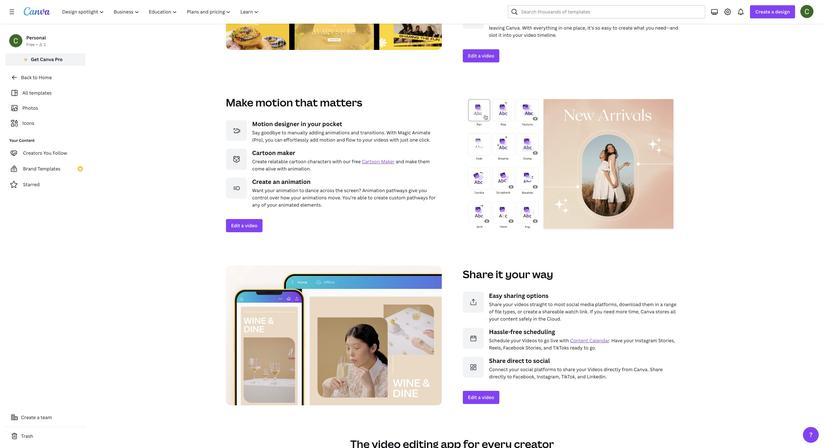 Task type: locate. For each thing, give the bounding box(es) containing it.
1 vertical spatial the
[[539, 316, 546, 322]]

cartoon left maker at the left of the page
[[362, 159, 380, 165]]

1 vertical spatial of
[[489, 309, 494, 315]]

you right give
[[419, 188, 427, 194]]

your up animated on the top left
[[291, 195, 301, 201]]

1 vertical spatial it
[[496, 267, 503, 282]]

2 vertical spatial edit a video
[[468, 395, 494, 401]]

1 horizontal spatial videos
[[588, 367, 603, 373]]

1 horizontal spatial them
[[642, 302, 654, 308]]

them right download
[[642, 302, 654, 308]]

0 horizontal spatial canva
[[40, 56, 54, 63]]

your
[[9, 138, 18, 143]]

1 horizontal spatial free
[[511, 328, 522, 336]]

create up safely
[[524, 309, 538, 315]]

0 vertical spatial canva
[[40, 56, 54, 63]]

videos down sharing
[[514, 302, 529, 308]]

download
[[619, 302, 641, 308]]

1 horizontal spatial with
[[522, 25, 533, 31]]

0 horizontal spatial videos
[[374, 137, 389, 143]]

edit a video link down slot
[[463, 49, 500, 63]]

1 vertical spatial canva.
[[634, 367, 649, 373]]

1 vertical spatial cartoon
[[362, 159, 380, 165]]

studio
[[521, 17, 535, 24]]

1 vertical spatial recording
[[499, 17, 520, 24]]

and
[[351, 130, 359, 136], [337, 137, 345, 143], [396, 159, 404, 165], [544, 345, 552, 351], [578, 374, 586, 380]]

1 vertical spatial with
[[387, 130, 397, 136]]

in
[[505, 8, 511, 16], [559, 25, 563, 31], [301, 120, 306, 128], [655, 302, 659, 308], [533, 316, 537, 322]]

edit a video link
[[463, 49, 500, 63], [226, 220, 263, 233], [463, 391, 500, 405]]

or inside built-in recording features the recording studio lets you record voiceovers, yourself, or your screen without leaving canva. with everything in one place, it's so easy to create what you need—and slot it into your video timeline.
[[617, 17, 622, 24]]

pro
[[55, 56, 63, 63]]

need
[[604, 309, 615, 315]]

or inside the easy sharing options share your videos straight to most social media platforms, download them in a range of file types, or create a shareable watch link. if you need more time, canva stores all your content safely in the cloud.
[[518, 309, 522, 315]]

matters
[[320, 95, 362, 110]]

the up move. at top
[[336, 188, 343, 194]]

alive
[[266, 166, 276, 172]]

0 vertical spatial videos
[[374, 137, 389, 143]]

content up ready
[[570, 338, 589, 344]]

top level navigation element
[[58, 5, 264, 18]]

reels,
[[489, 345, 502, 351]]

make motion that matters
[[226, 95, 362, 110]]

built-
[[489, 8, 505, 16]]

0 vertical spatial of
[[261, 202, 266, 208]]

0 vertical spatial free
[[352, 159, 361, 165]]

edit a video link down any in the top of the page
[[226, 220, 263, 233]]

animation.
[[288, 166, 311, 172]]

of right any in the top of the page
[[261, 202, 266, 208]]

1 vertical spatial motion
[[320, 137, 336, 143]]

easy
[[602, 25, 612, 31]]

or right "yourself,"
[[617, 17, 622, 24]]

1 vertical spatial animations
[[302, 195, 327, 201]]

0 vertical spatial animation
[[281, 178, 311, 186]]

you
[[43, 150, 52, 156]]

1 horizontal spatial or
[[617, 17, 622, 24]]

share up connect
[[489, 357, 506, 365]]

create an animation want your animation to dance across the screen? animation pathways give you control over how your animations move. you're able to create custom pathways for any of your animated elements.
[[252, 178, 436, 208]]

make
[[226, 95, 253, 110]]

to inside the easy sharing options share your videos straight to most social media platforms, download them in a range of file types, or create a shareable watch link. if you need more time, canva stores all your content safely in the cloud.
[[548, 302, 553, 308]]

canva. up into
[[506, 25, 521, 31]]

0 vertical spatial or
[[617, 17, 622, 24]]

1 horizontal spatial content
[[570, 338, 589, 344]]

0 horizontal spatial videos
[[522, 338, 537, 344]]

just
[[400, 137, 409, 143]]

to right "back"
[[33, 74, 38, 81]]

one inside motion designer in your pocket say goodbye to manually adding animations and transitions. with magic animate (pro), you can effortlessly add motion and flow to your videos with just one click.
[[410, 137, 418, 143]]

animations down dance
[[302, 195, 327, 201]]

with left magic
[[387, 130, 397, 136]]

back to home link
[[5, 71, 86, 84]]

free •
[[26, 42, 37, 47]]

with left our at the top left
[[332, 159, 342, 165]]

1 vertical spatial edit
[[231, 223, 240, 229]]

create left team
[[21, 415, 36, 421]]

create inside the easy sharing options share your videos straight to most social media platforms, download them in a range of file types, or create a shareable watch link. if you need more time, canva stores all your content safely in the cloud.
[[524, 309, 538, 315]]

1 horizontal spatial motion
[[320, 137, 336, 143]]

0 horizontal spatial of
[[261, 202, 266, 208]]

canva. inside share direct to social connect your social platforms to share your videos directly from canva. share directly to facebook, instagram, tiktok, and linkedin.
[[634, 367, 649, 373]]

0 vertical spatial stories,
[[659, 338, 675, 344]]

them inside and make them come alive with animation.
[[418, 159, 430, 165]]

0 horizontal spatial content
[[19, 138, 35, 143]]

with down relatable
[[277, 166, 287, 172]]

with inside motion designer in your pocket say goodbye to manually adding animations and transitions. with magic animate (pro), you can effortlessly add motion and flow to your videos with just one click.
[[387, 130, 397, 136]]

recording up the studio
[[512, 8, 540, 16]]

canva. right from
[[634, 367, 649, 373]]

to up can
[[282, 130, 286, 136]]

relatable
[[268, 159, 288, 165]]

transitions.
[[361, 130, 385, 136]]

of
[[261, 202, 266, 208], [489, 309, 494, 315]]

and inside . have your instagram stories, reels, facebook stories, and tiktoks ready to go.
[[544, 345, 552, 351]]

Search search field
[[521, 6, 701, 18]]

stories, down "schedule your videos to go live with content calendar"
[[526, 345, 542, 351]]

2 vertical spatial edit
[[468, 395, 477, 401]]

video down the studio
[[524, 32, 536, 38]]

social inside the easy sharing options share your videos straight to most social media platforms, download them in a range of file types, or create a shareable watch link. if you need more time, canva stores all your content safely in the cloud.
[[567, 302, 579, 308]]

screen
[[635, 17, 649, 24]]

time,
[[629, 309, 640, 315]]

and left make
[[396, 159, 404, 165]]

create for team
[[21, 415, 36, 421]]

animations down pocket
[[325, 130, 350, 136]]

what
[[634, 25, 645, 31]]

free right our at the top left
[[352, 159, 361, 165]]

and right tiktok,
[[578, 374, 586, 380]]

social
[[567, 302, 579, 308], [533, 357, 550, 365], [520, 367, 533, 373]]

0 horizontal spatial them
[[418, 159, 430, 165]]

it inside built-in recording features the recording studio lets you record voiceovers, yourself, or your screen without leaving canva. with everything in one place, it's so easy to create what you need—and slot it into your video timeline.
[[499, 32, 502, 38]]

and down go
[[544, 345, 552, 351]]

shareable
[[542, 309, 564, 315]]

1 horizontal spatial of
[[489, 309, 494, 315]]

share up file
[[489, 302, 502, 308]]

to inside built-in recording features the recording studio lets you record voiceovers, yourself, or your screen without leaving canva. with everything in one place, it's so easy to create what you need—and slot it into your video timeline.
[[613, 25, 618, 31]]

for
[[429, 195, 436, 201]]

edit a video
[[468, 53, 494, 59], [231, 223, 257, 229], [468, 395, 494, 401]]

canva inside the easy sharing options share your videos straight to most social media platforms, download them in a range of file types, or create a shareable watch link. if you need more time, canva stores all your content safely in the cloud.
[[641, 309, 655, 315]]

free down content
[[511, 328, 522, 336]]

maker
[[277, 149, 295, 157]]

record
[[555, 17, 570, 24]]

tiktok,
[[561, 374, 576, 380]]

0 vertical spatial create
[[619, 25, 633, 31]]

to up shareable
[[548, 302, 553, 308]]

1 horizontal spatial create
[[524, 309, 538, 315]]

0 vertical spatial cartoon
[[252, 149, 276, 157]]

create up "come"
[[252, 159, 267, 165]]

0 vertical spatial directly
[[604, 367, 621, 373]]

1 vertical spatial or
[[518, 309, 522, 315]]

None search field
[[508, 5, 706, 18]]

0 horizontal spatial stories,
[[526, 345, 542, 351]]

back
[[21, 74, 32, 81]]

with down the studio
[[522, 25, 533, 31]]

in up manually on the left of page
[[301, 120, 306, 128]]

create inside button
[[21, 415, 36, 421]]

cartoon
[[289, 159, 307, 165]]

0 vertical spatial content
[[19, 138, 35, 143]]

into
[[503, 32, 512, 38]]

create left the design
[[756, 9, 771, 15]]

to down connect
[[507, 374, 512, 380]]

directly down connect
[[489, 374, 506, 380]]

videos down hassle-free scheduling
[[522, 338, 537, 344]]

animation down the animation.
[[281, 178, 311, 186]]

one right just
[[410, 137, 418, 143]]

to right flow
[[357, 137, 362, 143]]

0 vertical spatial canva.
[[506, 25, 521, 31]]

straight
[[530, 302, 547, 308]]

get canva pro
[[31, 56, 63, 63]]

pathways down give
[[407, 195, 428, 201]]

with left just
[[390, 137, 399, 143]]

brand templates
[[23, 166, 60, 172]]

social up facebook,
[[520, 367, 533, 373]]

get canva pro button
[[5, 53, 86, 66]]

the inside the easy sharing options share your videos straight to most social media platforms, download them in a range of file types, or create a shareable watch link. if you need more time, canva stores all your content safely in the cloud.
[[539, 316, 546, 322]]

1 horizontal spatial cartoon
[[362, 159, 380, 165]]

2 vertical spatial social
[[520, 367, 533, 373]]

1 vertical spatial directly
[[489, 374, 506, 380]]

edit a video down any in the top of the page
[[231, 223, 257, 229]]

0 vertical spatial videos
[[522, 338, 537, 344]]

effortlessly
[[284, 137, 309, 143]]

edit a video for share it your way
[[468, 395, 494, 401]]

types,
[[503, 309, 517, 315]]

video for top edit a video link
[[482, 53, 494, 59]]

instagram
[[635, 338, 657, 344]]

goodbye
[[261, 130, 281, 136]]

canva right time,
[[641, 309, 655, 315]]

stories, right instagram
[[659, 338, 675, 344]]

0 vertical spatial one
[[564, 25, 572, 31]]

edit a video link down the share direct to social "image"
[[463, 391, 500, 405]]

you inside motion designer in your pocket say goodbye to manually adding animations and transitions. with magic animate (pro), you can effortlessly add motion and flow to your videos with just one click.
[[265, 137, 273, 143]]

create inside built-in recording features the recording studio lets you record voiceovers, yourself, or your screen without leaving canva. with everything in one place, it's so easy to create what you need—and slot it into your video timeline.
[[619, 25, 633, 31]]

one down record
[[564, 25, 572, 31]]

a inside create a design dropdown button
[[772, 9, 774, 15]]

edit for make motion that matters
[[231, 223, 240, 229]]

team
[[41, 415, 52, 421]]

your right have at the right of page
[[624, 338, 634, 344]]

you
[[545, 17, 554, 24], [646, 25, 654, 31], [265, 137, 273, 143], [419, 188, 427, 194], [594, 309, 603, 315]]

options
[[527, 292, 549, 300]]

0 horizontal spatial free
[[352, 159, 361, 165]]

with
[[522, 25, 533, 31], [387, 130, 397, 136]]

0 horizontal spatial with
[[387, 130, 397, 136]]

video down slot
[[482, 53, 494, 59]]

0 vertical spatial pathways
[[386, 188, 408, 194]]

1 horizontal spatial one
[[564, 25, 572, 31]]

them right make
[[418, 159, 430, 165]]

slot
[[489, 32, 498, 38]]

0 vertical spatial the
[[336, 188, 343, 194]]

2 horizontal spatial create
[[619, 25, 633, 31]]

content right your
[[19, 138, 35, 143]]

videos inside motion designer in your pocket say goodbye to manually adding animations and transitions. with magic animate (pro), you can effortlessly add motion and flow to your videos with just one click.
[[374, 137, 389, 143]]

1 vertical spatial pathways
[[407, 195, 428, 201]]

with up tiktoks
[[560, 338, 569, 344]]

directly left from
[[604, 367, 621, 373]]

and up flow
[[351, 130, 359, 136]]

videos down transitions.
[[374, 137, 389, 143]]

in up stores
[[655, 302, 659, 308]]

0 horizontal spatial the
[[336, 188, 343, 194]]

you inside create an animation want your animation to dance across the screen? animation pathways give you control over how your animations move. you're able to create custom pathways for any of your animated elements.
[[419, 188, 427, 194]]

built-in recording features image
[[463, 8, 484, 29]]

1 vertical spatial videos
[[514, 302, 529, 308]]

1 vertical spatial canva
[[641, 309, 655, 315]]

templates
[[29, 90, 52, 96]]

create for animation
[[252, 178, 272, 186]]

1 horizontal spatial videos
[[514, 302, 529, 308]]

0 vertical spatial them
[[418, 159, 430, 165]]

0 vertical spatial social
[[567, 302, 579, 308]]

and inside and make them come alive with animation.
[[396, 159, 404, 165]]

animations
[[325, 130, 350, 136], [302, 195, 327, 201]]

video inside built-in recording features the recording studio lets you record voiceovers, yourself, or your screen without leaving canva. with everything in one place, it's so easy to create what you need—and slot it into your video timeline.
[[524, 32, 536, 38]]

videos up 'linkedin.'
[[588, 367, 603, 373]]

0 horizontal spatial or
[[518, 309, 522, 315]]

them
[[418, 159, 430, 165], [642, 302, 654, 308]]

the left the "cloud."
[[539, 316, 546, 322]]

1 horizontal spatial directly
[[604, 367, 621, 373]]

0 vertical spatial edit a video link
[[463, 49, 500, 63]]

0 horizontal spatial motion
[[256, 95, 293, 110]]

to right easy
[[613, 25, 618, 31]]

share
[[463, 267, 494, 282], [489, 302, 502, 308], [489, 357, 506, 365], [650, 367, 663, 373]]

give
[[409, 188, 418, 194]]

videos
[[522, 338, 537, 344], [588, 367, 603, 373]]

to down animation
[[368, 195, 373, 201]]

1 vertical spatial edit a video link
[[226, 220, 263, 233]]

your content
[[9, 138, 35, 143]]

animated
[[278, 202, 299, 208]]

in right safely
[[533, 316, 537, 322]]

animations inside motion designer in your pocket say goodbye to manually adding animations and transitions. with magic animate (pro), you can effortlessly add motion and flow to your videos with just one click.
[[325, 130, 350, 136]]

how
[[281, 195, 290, 201]]

all templates link
[[9, 87, 82, 99]]

create
[[756, 9, 771, 15], [252, 159, 267, 165], [252, 178, 272, 186], [21, 415, 36, 421]]

cartoon down (pro),
[[252, 149, 276, 157]]

more
[[616, 309, 627, 315]]

create inside create an animation want your animation to dance across the screen? animation pathways give you control over how your animations move. you're able to create custom pathways for any of your animated elements.
[[252, 178, 272, 186]]

1 vertical spatial create
[[374, 195, 388, 201]]

with inside built-in recording features the recording studio lets you record voiceovers, yourself, or your screen without leaving canva. with everything in one place, it's so easy to create what you need—and slot it into your video timeline.
[[522, 25, 533, 31]]

1 horizontal spatial canva
[[641, 309, 655, 315]]

animation up how
[[276, 188, 298, 194]]

platforms
[[534, 367, 556, 373]]

you right the what
[[646, 25, 654, 31]]

edit a video down the share direct to social "image"
[[468, 395, 494, 401]]

recording up leaving
[[499, 17, 520, 24]]

instagram,
[[537, 374, 560, 380]]

it up easy
[[496, 267, 503, 282]]

0 vertical spatial recording
[[512, 8, 540, 16]]

1 horizontal spatial canva.
[[634, 367, 649, 373]]

create a team
[[21, 415, 52, 421]]

0 horizontal spatial create
[[374, 195, 388, 201]]

animations inside create an animation want your animation to dance across the screen? animation pathways give you control over how your animations move. you're able to create custom pathways for any of your animated elements.
[[302, 195, 327, 201]]

canva left pro
[[40, 56, 54, 63]]

and inside share direct to social connect your social platforms to share your videos directly from canva. share directly to facebook, instagram, tiktok, and linkedin.
[[578, 374, 586, 380]]

edit a video down slot
[[468, 53, 494, 59]]

of inside the easy sharing options share your videos straight to most social media platforms, download them in a range of file types, or create a shareable watch link. if you need more time, canva stores all your content safely in the cloud.
[[489, 309, 494, 315]]

you down goodbye
[[265, 137, 273, 143]]

motion designer in your pocket say goodbye to manually adding animations and transitions. with magic animate (pro), you can effortlessly add motion and flow to your videos with just one click.
[[252, 120, 431, 143]]

without
[[650, 17, 668, 24]]

0 horizontal spatial canva.
[[506, 25, 521, 31]]

share it your way
[[463, 267, 553, 282]]

1 vertical spatial them
[[642, 302, 654, 308]]

motion
[[256, 95, 293, 110], [320, 137, 336, 143]]

create down animation
[[374, 195, 388, 201]]

1 horizontal spatial the
[[539, 316, 546, 322]]

0 horizontal spatial cartoon
[[252, 149, 276, 157]]

0 vertical spatial with
[[522, 25, 533, 31]]

to left go
[[538, 338, 543, 344]]

1 vertical spatial videos
[[588, 367, 603, 373]]

characters
[[308, 159, 331, 165]]

create inside dropdown button
[[756, 9, 771, 15]]

of left file
[[489, 309, 494, 315]]

your down over
[[267, 202, 277, 208]]

•
[[36, 42, 37, 47]]

hassle-
[[489, 328, 511, 336]]

one
[[564, 25, 572, 31], [410, 137, 418, 143]]

1 vertical spatial one
[[410, 137, 418, 143]]

pathways up custom at the top left of page
[[386, 188, 408, 194]]

0 horizontal spatial one
[[410, 137, 418, 143]]

create
[[619, 25, 633, 31], [374, 195, 388, 201], [524, 309, 538, 315]]

brand templates link
[[5, 163, 86, 176]]

any
[[252, 202, 260, 208]]

2 vertical spatial create
[[524, 309, 538, 315]]

a inside create a team button
[[37, 415, 40, 421]]

edit a video link for make motion that matters
[[226, 220, 263, 233]]

1 vertical spatial animation
[[276, 188, 298, 194]]

it right slot
[[499, 32, 502, 38]]

back to home
[[21, 74, 52, 81]]

content
[[500, 316, 518, 322]]

your left screen
[[623, 17, 633, 24]]

motion down adding
[[320, 137, 336, 143]]

custom
[[389, 195, 406, 201]]

1 vertical spatial edit a video
[[231, 223, 257, 229]]

create an animation image
[[226, 178, 247, 199]]

0 vertical spatial animations
[[325, 130, 350, 136]]

trash
[[21, 434, 33, 440]]

video down connect
[[482, 395, 494, 401]]

one inside built-in recording features the recording studio lets you record voiceovers, yourself, or your screen without leaving canva. with everything in one place, it's so easy to create what you need—and slot it into your video timeline.
[[564, 25, 572, 31]]

in up into
[[505, 8, 511, 16]]

your inside . have your instagram stories, reels, facebook stories, and tiktoks ready to go.
[[624, 338, 634, 344]]

2 vertical spatial edit a video link
[[463, 391, 500, 405]]

0 vertical spatial it
[[499, 32, 502, 38]]

create left the what
[[619, 25, 633, 31]]

social up watch
[[567, 302, 579, 308]]



Task type: vqa. For each thing, say whether or not it's contained in the screenshot.
Videos inside Share direct to social Connect your social platforms to share your Videos directly from Canva. Share directly to Facebook, Instagram, TikTok, and Linkedin.
yes



Task type: describe. For each thing, give the bounding box(es) containing it.
file
[[495, 309, 502, 315]]

have
[[612, 338, 623, 344]]

your right into
[[513, 32, 523, 38]]

them inside the easy sharing options share your videos straight to most social media platforms, download them in a range of file types, or create a shareable watch link. if you need more time, canva stores all your content safely in the cloud.
[[642, 302, 654, 308]]

safely
[[519, 316, 532, 322]]

cartoon maker image
[[226, 149, 247, 170]]

lets
[[536, 17, 544, 24]]

direct
[[507, 357, 524, 365]]

create for cartoon
[[252, 159, 267, 165]]

creators
[[23, 150, 42, 156]]

canva. inside built-in recording features the recording studio lets you record voiceovers, yourself, or your screen without leaving canva. with everything in one place, it's so easy to create what you need—and slot it into your video timeline.
[[506, 25, 521, 31]]

share inside the easy sharing options share your videos straight to most social media platforms, download them in a range of file types, or create a shareable watch link. if you need more time, canva stores all your content safely in the cloud.
[[489, 302, 502, 308]]

range
[[664, 302, 677, 308]]

share direct to social connect your social platforms to share your videos directly from canva. share directly to facebook, instagram, tiktok, and linkedin.
[[489, 357, 663, 380]]

your up sharing
[[506, 267, 530, 282]]

christina overa image
[[801, 5, 814, 18]]

create a design button
[[750, 5, 795, 18]]

it's
[[588, 25, 594, 31]]

1 vertical spatial free
[[511, 328, 522, 336]]

in inside motion designer in your pocket say goodbye to manually adding animations and transitions. with magic animate (pro), you can effortlessly add motion and flow to your videos with just one click.
[[301, 120, 306, 128]]

your down file
[[489, 316, 499, 322]]

facebook
[[503, 345, 525, 351]]

stores
[[656, 309, 670, 315]]

1
[[44, 42, 46, 47]]

easy sharing options image
[[463, 292, 484, 313]]

videos inside the easy sharing options share your videos straight to most social media platforms, download them in a range of file types, or create a shareable watch link. if you need more time, canva stores all your content safely in the cloud.
[[514, 302, 529, 308]]

1 vertical spatial social
[[533, 357, 550, 365]]

over
[[270, 195, 280, 201]]

your down the direct
[[509, 367, 519, 373]]

create relatable cartoon characters with our free cartoon maker
[[252, 159, 395, 165]]

dance
[[305, 188, 319, 194]]

you up everything in the right of the page
[[545, 17, 554, 24]]

able
[[357, 195, 367, 201]]

brand
[[23, 166, 36, 172]]

your up adding
[[308, 120, 321, 128]]

live
[[551, 338, 558, 344]]

that
[[295, 95, 318, 110]]

video for edit a video link corresponding to share it your way
[[482, 395, 494, 401]]

and make them come alive with animation.
[[252, 159, 430, 172]]

everything
[[534, 25, 558, 31]]

link.
[[580, 309, 589, 315]]

ready
[[570, 345, 583, 351]]

motion inside motion designer in your pocket say goodbye to manually adding animations and transitions. with magic animate (pro), you can effortlessly add motion and flow to your videos with just one click.
[[320, 137, 336, 143]]

watch
[[565, 309, 579, 315]]

personal
[[26, 35, 46, 41]]

screen?
[[344, 188, 361, 194]]

platforms,
[[595, 302, 618, 308]]

get
[[31, 56, 39, 63]]

starred link
[[5, 178, 86, 192]]

1 horizontal spatial stories,
[[659, 338, 675, 344]]

manually
[[288, 130, 308, 136]]

with inside and make them come alive with animation.
[[277, 166, 287, 172]]

video for make motion that matters edit a video link
[[245, 223, 257, 229]]

.
[[609, 338, 610, 344]]

you inside the easy sharing options share your videos straight to most social media platforms, download them in a range of file types, or create a shareable watch link. if you need more time, canva stores all your content safely in the cloud.
[[594, 309, 603, 315]]

. have your instagram stories, reels, facebook stories, and tiktoks ready to go.
[[489, 338, 675, 351]]

sharing
[[504, 292, 525, 300]]

hassle-free scheduling image
[[463, 328, 484, 349]]

to left dance
[[299, 188, 304, 194]]

create for design
[[756, 9, 771, 15]]

home
[[39, 74, 52, 81]]

0 vertical spatial motion
[[256, 95, 293, 110]]

videos inside share direct to social connect your social platforms to share your videos directly from canva. share directly to facebook, instagram, tiktok, and linkedin.
[[588, 367, 603, 373]]

yourself,
[[597, 17, 616, 24]]

free
[[26, 42, 35, 47]]

move.
[[328, 195, 341, 201]]

an
[[273, 178, 280, 186]]

1 vertical spatial stories,
[[526, 345, 542, 351]]

go
[[544, 338, 550, 344]]

edit a video link for share it your way
[[463, 391, 500, 405]]

motion designer in your pocket image
[[226, 120, 247, 141]]

canva inside button
[[40, 56, 54, 63]]

share up easy
[[463, 267, 494, 282]]

edit for share it your way
[[468, 395, 477, 401]]

animation
[[362, 188, 385, 194]]

facebook,
[[513, 374, 536, 380]]

create inside create an animation want your animation to dance across the screen? animation pathways give you control over how your animations move. you're able to create custom pathways for any of your animated elements.
[[374, 195, 388, 201]]

schedule
[[489, 338, 510, 344]]

of inside create an animation want your animation to dance across the screen? animation pathways give you control over how your animations move. you're able to create custom pathways for any of your animated elements.
[[261, 202, 266, 208]]

0 vertical spatial edit a video
[[468, 53, 494, 59]]

maker
[[381, 159, 395, 165]]

share direct to social image
[[463, 357, 484, 378]]

calendar
[[590, 338, 609, 344]]

animate
[[412, 130, 431, 136]]

templates
[[38, 166, 60, 172]]

come
[[252, 166, 265, 172]]

media
[[581, 302, 594, 308]]

to inside . have your instagram stories, reels, facebook stories, and tiktoks ready to go.
[[584, 345, 589, 351]]

starred
[[23, 182, 40, 188]]

creators you follow link
[[5, 147, 86, 160]]

your right share
[[577, 367, 587, 373]]

with inside motion designer in your pocket say goodbye to manually adding animations and transitions. with magic animate (pro), you can effortlessly add motion and flow to your videos with just one click.
[[390, 137, 399, 143]]

go.
[[590, 345, 596, 351]]

in down record
[[559, 25, 563, 31]]

0 vertical spatial edit
[[468, 53, 477, 59]]

share right from
[[650, 367, 663, 373]]

your up types,
[[503, 302, 513, 308]]

our
[[343, 159, 351, 165]]

most
[[554, 302, 565, 308]]

follow
[[53, 150, 67, 156]]

need—and
[[655, 25, 678, 31]]

the
[[489, 17, 497, 24]]

control
[[252, 195, 268, 201]]

edit a video for make motion that matters
[[231, 223, 257, 229]]

magic
[[398, 130, 411, 136]]

linkedin.
[[587, 374, 607, 380]]

your up facebook
[[511, 338, 521, 344]]

creators you follow
[[23, 150, 67, 156]]

your up over
[[265, 188, 275, 194]]

if
[[590, 309, 593, 315]]

0 horizontal spatial directly
[[489, 374, 506, 380]]

to left share
[[557, 367, 562, 373]]

hassle-free scheduling
[[489, 328, 555, 336]]

content calendar link
[[570, 338, 609, 344]]

motion
[[252, 120, 273, 128]]

you're
[[343, 195, 356, 201]]

your down transitions.
[[363, 137, 373, 143]]

to right the direct
[[526, 357, 532, 365]]

easy sharing options share your videos straight to most social media platforms, download them in a range of file types, or create a shareable watch link. if you need more time, canva stores all your content safely in the cloud.
[[489, 292, 677, 322]]

so
[[595, 25, 601, 31]]

1 vertical spatial content
[[570, 338, 589, 344]]

photos link
[[9, 102, 82, 115]]

icons
[[22, 120, 34, 126]]

and left flow
[[337, 137, 345, 143]]

leaving
[[489, 25, 505, 31]]

the inside create an animation want your animation to dance across the screen? animation pathways give you control over how your animations move. you're able to create custom pathways for any of your animated elements.
[[336, 188, 343, 194]]

timeline.
[[538, 32, 557, 38]]



